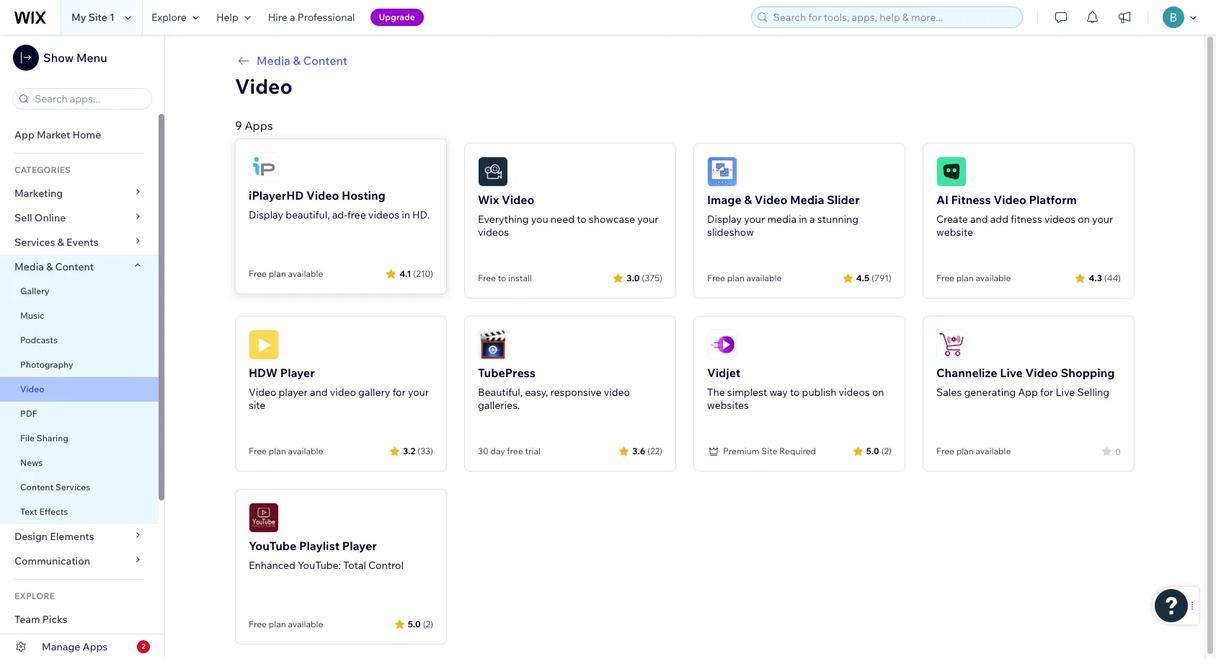 Task type: locate. For each thing, give the bounding box(es) containing it.
available down player
[[288, 446, 323, 456]]

live left selling
[[1056, 386, 1075, 399]]

video inside video link
[[20, 384, 44, 394]]

apps for 9 apps
[[245, 118, 273, 133]]

2 horizontal spatial media
[[790, 193, 825, 207]]

apps
[[245, 118, 273, 133], [83, 640, 108, 653]]

5.0 (2) for simplest
[[867, 445, 892, 456]]

available down add
[[976, 273, 1011, 283]]

free up hdw player logo
[[249, 268, 267, 279]]

site left 1
[[88, 11, 107, 24]]

to inside wix video everything you need to showcase your videos
[[577, 213, 587, 226]]

apps right 9
[[245, 118, 273, 133]]

& down hire a professional link
[[293, 53, 301, 68]]

free down "sales"
[[937, 446, 955, 456]]

5.0 (2) for player
[[408, 618, 433, 629]]

to right way
[[790, 386, 800, 399]]

for for live
[[1041, 386, 1054, 399]]

1 horizontal spatial 5.0
[[867, 445, 880, 456]]

app right generating
[[1018, 386, 1038, 399]]

and
[[971, 213, 988, 226], [310, 386, 328, 399]]

free
[[347, 208, 366, 221], [507, 446, 523, 456]]

free plan available for and
[[249, 446, 323, 456]]

free down site
[[249, 446, 267, 456]]

iplayerhd video hosting logo image
[[249, 152, 279, 182]]

0 horizontal spatial 5.0 (2)
[[408, 618, 433, 629]]

video up everything
[[502, 193, 535, 207]]

video inside channelize live video shopping sales generating app for live selling
[[1026, 366, 1059, 380]]

to
[[577, 213, 587, 226], [498, 273, 506, 283], [790, 386, 800, 399]]

0 horizontal spatial app
[[14, 128, 34, 141]]

for left selling
[[1041, 386, 1054, 399]]

5.0
[[867, 445, 880, 456], [408, 618, 421, 629]]

video up beautiful,
[[306, 188, 339, 203]]

0 horizontal spatial in
[[402, 208, 410, 221]]

1 horizontal spatial site
[[762, 446, 778, 456]]

to inside vidjet the simplest way to publish videos on websites
[[790, 386, 800, 399]]

events
[[66, 236, 99, 249]]

in for video
[[799, 213, 808, 226]]

player inside the hdw player video player and video gallery for your site
[[280, 366, 315, 380]]

way
[[770, 386, 788, 399]]

and left add
[[971, 213, 988, 226]]

1 for from the left
[[393, 386, 406, 399]]

gallery link
[[0, 279, 159, 304]]

0 vertical spatial media & content
[[257, 53, 348, 68]]

0 vertical spatial content
[[303, 53, 348, 68]]

1 vertical spatial media
[[790, 193, 825, 207]]

explore
[[151, 11, 187, 24]]

for
[[393, 386, 406, 399], [1041, 386, 1054, 399]]

0 horizontal spatial media & content
[[14, 260, 94, 273]]

photography
[[20, 359, 73, 370]]

videos right publish
[[839, 386, 870, 399]]

(2)
[[882, 445, 892, 456], [423, 618, 433, 629]]

content down services & events link
[[55, 260, 94, 273]]

trial
[[525, 446, 541, 456]]

free inside iplayerhd video hosting display beautiful, ad-free videos in hd.
[[347, 208, 366, 221]]

0 horizontal spatial apps
[[83, 640, 108, 653]]

plan down website
[[957, 273, 974, 283]]

your up 4.3 (44)
[[1093, 213, 1114, 226]]

media & content link
[[235, 52, 1135, 69], [0, 255, 159, 279]]

0 vertical spatial media & content link
[[235, 52, 1135, 69]]

1 vertical spatial and
[[310, 386, 328, 399]]

plan down "sales"
[[957, 446, 974, 456]]

free right day
[[507, 446, 523, 456]]

enhanced
[[249, 559, 296, 572]]

for inside the hdw player video player and video gallery for your site
[[393, 386, 406, 399]]

image & video media slider logo image
[[707, 156, 738, 187]]

1 horizontal spatial display
[[707, 213, 742, 226]]

video right responsive
[[604, 386, 630, 399]]

a left stunning
[[810, 213, 815, 226]]

plan down player
[[269, 446, 286, 456]]

2 vertical spatial media
[[14, 260, 44, 273]]

0 horizontal spatial media & content link
[[0, 255, 159, 279]]

0 vertical spatial a
[[290, 11, 295, 24]]

1 vertical spatial 5.0 (2)
[[408, 618, 433, 629]]

1 horizontal spatial and
[[971, 213, 988, 226]]

1 vertical spatial media & content link
[[0, 255, 159, 279]]

1 horizontal spatial app
[[1018, 386, 1038, 399]]

image
[[707, 193, 742, 207]]

1 horizontal spatial a
[[810, 213, 815, 226]]

youtube
[[249, 539, 297, 553]]

3.0 (375)
[[627, 272, 663, 283]]

live
[[1000, 366, 1023, 380], [1056, 386, 1075, 399]]

video up add
[[994, 193, 1027, 207]]

media
[[257, 53, 291, 68], [790, 193, 825, 207], [14, 260, 44, 273]]

hdw player logo image
[[249, 330, 279, 360]]

control
[[368, 559, 404, 572]]

0 horizontal spatial and
[[310, 386, 328, 399]]

app inside channelize live video shopping sales generating app for live selling
[[1018, 386, 1038, 399]]

to left the install
[[498, 273, 506, 283]]

1 vertical spatial to
[[498, 273, 506, 283]]

available for and
[[288, 446, 323, 456]]

file
[[20, 433, 35, 443]]

free for iplayerhd
[[249, 268, 267, 279]]

0 vertical spatial 5.0 (2)
[[867, 445, 892, 456]]

& right image
[[745, 193, 752, 207]]

news link
[[0, 451, 159, 475]]

(22)
[[648, 445, 663, 456]]

available down generating
[[976, 446, 1011, 456]]

in right media
[[799, 213, 808, 226]]

1 vertical spatial on
[[872, 386, 884, 399]]

video left gallery
[[330, 386, 356, 399]]

player up player
[[280, 366, 315, 380]]

(375)
[[642, 272, 663, 283]]

file sharing link
[[0, 426, 159, 451]]

0 horizontal spatial player
[[280, 366, 315, 380]]

sales
[[937, 386, 962, 399]]

player up total
[[342, 539, 377, 553]]

free plan available down enhanced
[[249, 619, 323, 630]]

free left the install
[[478, 273, 496, 283]]

4.1
[[400, 268, 411, 279]]

content down news
[[20, 482, 53, 493]]

website
[[937, 226, 974, 239]]

photography link
[[0, 353, 159, 377]]

1 horizontal spatial apps
[[245, 118, 273, 133]]

plan for slider
[[727, 273, 745, 283]]

ad-
[[332, 208, 347, 221]]

1 vertical spatial site
[[762, 446, 778, 456]]

1 vertical spatial apps
[[83, 640, 108, 653]]

plan for youtube:
[[269, 619, 286, 630]]

and inside "ai fitness video platform create and add fitness videos on your website"
[[971, 213, 988, 226]]

1 video from the left
[[330, 386, 356, 399]]

plan down slideshow
[[727, 273, 745, 283]]

9 apps
[[235, 118, 273, 133]]

apps inside sidebar element
[[83, 640, 108, 653]]

free down slideshow
[[707, 273, 725, 283]]

apps down team picks 'link'
[[83, 640, 108, 653]]

1 horizontal spatial content
[[55, 260, 94, 273]]

1 vertical spatial content
[[55, 260, 94, 273]]

1 vertical spatial 5.0
[[408, 618, 421, 629]]

1 horizontal spatial player
[[342, 539, 377, 553]]

services & events link
[[0, 230, 159, 255]]

2 vertical spatial content
[[20, 482, 53, 493]]

0 horizontal spatial a
[[290, 11, 295, 24]]

video up media
[[755, 193, 788, 207]]

Search for tools, apps, help & more... field
[[769, 7, 1018, 27]]

media up gallery
[[14, 260, 44, 273]]

free plan available down website
[[937, 273, 1011, 283]]

media & content down hire a professional link
[[257, 53, 348, 68]]

iplayerhd video hosting display beautiful, ad-free videos in hd.
[[249, 188, 430, 221]]

& inside image & video media slider display your media in a stunning slideshow
[[745, 193, 752, 207]]

your left media
[[744, 213, 765, 226]]

free for image
[[707, 273, 725, 283]]

your inside image & video media slider display your media in a stunning slideshow
[[744, 213, 765, 226]]

display inside iplayerhd video hosting display beautiful, ad-free videos in hd.
[[249, 208, 283, 221]]

5.0 for simplest
[[867, 445, 880, 456]]

1 vertical spatial free
[[507, 446, 523, 456]]

1 horizontal spatial live
[[1056, 386, 1075, 399]]

1 horizontal spatial media & content
[[257, 53, 348, 68]]

your right gallery
[[408, 386, 429, 399]]

1 vertical spatial (2)
[[423, 618, 433, 629]]

and right player
[[310, 386, 328, 399]]

upgrade button
[[370, 9, 424, 26]]

5.0 (2)
[[867, 445, 892, 456], [408, 618, 433, 629]]

videos
[[368, 208, 400, 221], [1045, 213, 1076, 226], [478, 226, 509, 239], [839, 386, 870, 399]]

in inside image & video media slider display your media in a stunning slideshow
[[799, 213, 808, 226]]

slideshow
[[707, 226, 754, 239]]

beautiful,
[[286, 208, 330, 221]]

available for slider
[[747, 273, 782, 283]]

manage
[[42, 640, 80, 653]]

1 horizontal spatial 5.0 (2)
[[867, 445, 892, 456]]

content services
[[20, 482, 90, 493]]

1 horizontal spatial to
[[577, 213, 587, 226]]

1 vertical spatial media & content
[[14, 260, 94, 273]]

2 horizontal spatial to
[[790, 386, 800, 399]]

free plan available down generating
[[937, 446, 1011, 456]]

videos inside wix video everything you need to showcase your videos
[[478, 226, 509, 239]]

youtube playlist player logo image
[[249, 503, 279, 533]]

display inside image & video media slider display your media in a stunning slideshow
[[707, 213, 742, 226]]

30
[[478, 446, 489, 456]]

1
[[110, 11, 115, 24]]

app market home link
[[0, 123, 159, 147]]

media up media
[[790, 193, 825, 207]]

your inside wix video everything you need to showcase your videos
[[638, 213, 659, 226]]

1 horizontal spatial (2)
[[882, 445, 892, 456]]

4.3 (44)
[[1089, 272, 1121, 283]]

2 vertical spatial to
[[790, 386, 800, 399]]

apps for manage apps
[[83, 640, 108, 653]]

live up generating
[[1000, 366, 1023, 380]]

a right hire
[[290, 11, 295, 24]]

free plan available for youtube:
[[249, 619, 323, 630]]

1 horizontal spatial for
[[1041, 386, 1054, 399]]

plan down beautiful,
[[269, 268, 286, 279]]

free plan available down slideshow
[[707, 273, 782, 283]]

media & content inside sidebar element
[[14, 260, 94, 273]]

0 horizontal spatial on
[[872, 386, 884, 399]]

for right gallery
[[393, 386, 406, 399]]

0 vertical spatial and
[[971, 213, 988, 226]]

free down hosting at the top left of page
[[347, 208, 366, 221]]

0 horizontal spatial live
[[1000, 366, 1023, 380]]

0 horizontal spatial content
[[20, 482, 53, 493]]

video down hdw
[[249, 386, 277, 399]]

help
[[216, 11, 239, 24]]

image & video media slider display your media in a stunning slideshow
[[707, 193, 860, 239]]

on right publish
[[872, 386, 884, 399]]

0 vertical spatial to
[[577, 213, 587, 226]]

videos inside iplayerhd video hosting display beautiful, ad-free videos in hd.
[[368, 208, 400, 221]]

free for ai
[[937, 273, 955, 283]]

music link
[[0, 304, 159, 328]]

0 vertical spatial on
[[1078, 213, 1090, 226]]

site right premium
[[762, 446, 778, 456]]

tubepress logo image
[[478, 330, 508, 360]]

player
[[279, 386, 308, 399]]

content down professional
[[303, 53, 348, 68]]

2 video from the left
[[604, 386, 630, 399]]

playlist
[[299, 539, 340, 553]]

services down sell online
[[14, 236, 55, 249]]

0 vertical spatial (2)
[[882, 445, 892, 456]]

videos down wix
[[478, 226, 509, 239]]

2 for from the left
[[1041, 386, 1054, 399]]

0 horizontal spatial site
[[88, 11, 107, 24]]

0 vertical spatial media
[[257, 53, 291, 68]]

free for hdw
[[249, 446, 267, 456]]

media down hire
[[257, 53, 291, 68]]

video inside image & video media slider display your media in a stunning slideshow
[[755, 193, 788, 207]]

free plan available down site
[[249, 446, 323, 456]]

0 horizontal spatial free
[[347, 208, 366, 221]]

explore
[[14, 591, 55, 601]]

1 vertical spatial a
[[810, 213, 815, 226]]

0 vertical spatial app
[[14, 128, 34, 141]]

hdw
[[249, 366, 278, 380]]

1 vertical spatial player
[[342, 539, 377, 553]]

app left market
[[14, 128, 34, 141]]

media & content
[[257, 53, 348, 68], [14, 260, 94, 273]]

text effects link
[[0, 500, 159, 524]]

app market home
[[14, 128, 101, 141]]

1 horizontal spatial in
[[799, 213, 808, 226]]

available down slideshow
[[747, 273, 782, 283]]

on right fitness
[[1078, 213, 1090, 226]]

1 horizontal spatial media & content link
[[235, 52, 1135, 69]]

0 horizontal spatial 5.0
[[408, 618, 421, 629]]

available down beautiful,
[[288, 268, 323, 279]]

plan for and
[[269, 446, 286, 456]]

for inside channelize live video shopping sales generating app for live selling
[[1041, 386, 1054, 399]]

communication
[[14, 555, 92, 568]]

free plan available for slider
[[707, 273, 782, 283]]

display down the iplayerhd
[[249, 208, 283, 221]]

required
[[780, 446, 816, 456]]

day
[[491, 446, 505, 456]]

home
[[72, 128, 101, 141]]

0 horizontal spatial display
[[249, 208, 283, 221]]

1 vertical spatial app
[[1018, 386, 1038, 399]]

in inside iplayerhd video hosting display beautiful, ad-free videos in hd.
[[402, 208, 410, 221]]

0 horizontal spatial video
[[330, 386, 356, 399]]

free plan available for create
[[937, 273, 1011, 283]]

0 vertical spatial 5.0
[[867, 445, 880, 456]]

0 horizontal spatial media
[[14, 260, 44, 273]]

media & content down services & events
[[14, 260, 94, 273]]

gallery
[[20, 286, 49, 296]]

0 vertical spatial site
[[88, 11, 107, 24]]

your right "showcase"
[[638, 213, 659, 226]]

content inside content services link
[[20, 482, 53, 493]]

1 horizontal spatial video
[[604, 386, 630, 399]]

0 horizontal spatial (2)
[[423, 618, 433, 629]]

channelize live video shopping logo image
[[937, 330, 967, 360]]

videos inside vidjet the simplest way to publish videos on websites
[[839, 386, 870, 399]]

0 horizontal spatial for
[[393, 386, 406, 399]]

in left hd.
[[402, 208, 410, 221]]

and inside the hdw player video player and video gallery for your site
[[310, 386, 328, 399]]

0 vertical spatial player
[[280, 366, 315, 380]]

1 horizontal spatial on
[[1078, 213, 1090, 226]]

websites
[[707, 399, 749, 412]]

free plan available down beautiful,
[[249, 268, 323, 279]]

1 horizontal spatial media
[[257, 53, 291, 68]]

you
[[531, 213, 549, 226]]

plan down enhanced
[[269, 619, 286, 630]]

0 vertical spatial free
[[347, 208, 366, 221]]

video inside wix video everything you need to showcase your videos
[[502, 193, 535, 207]]

team
[[14, 613, 40, 626]]

(2) for player
[[423, 618, 433, 629]]

0 vertical spatial apps
[[245, 118, 273, 133]]

available down youtube:
[[288, 619, 323, 630]]

sell online
[[14, 211, 66, 224]]

videos down platform
[[1045, 213, 1076, 226]]

services down news link
[[55, 482, 90, 493]]

free plan available for beautiful,
[[249, 268, 323, 279]]

app
[[14, 128, 34, 141], [1018, 386, 1038, 399]]

free down website
[[937, 273, 955, 283]]

videos down hosting at the top left of page
[[368, 208, 400, 221]]

to right the need
[[577, 213, 587, 226]]

site
[[88, 11, 107, 24], [762, 446, 778, 456]]

hosting
[[342, 188, 386, 203]]

premium
[[723, 446, 760, 456]]

free down enhanced
[[249, 619, 267, 630]]

display down image
[[707, 213, 742, 226]]

video left "shopping"
[[1026, 366, 1059, 380]]

2 horizontal spatial content
[[303, 53, 348, 68]]

player
[[280, 366, 315, 380], [342, 539, 377, 553]]

video up pdf
[[20, 384, 44, 394]]

videos inside "ai fitness video platform create and add fitness videos on your website"
[[1045, 213, 1076, 226]]



Task type: describe. For each thing, give the bounding box(es) containing it.
0 vertical spatial live
[[1000, 366, 1023, 380]]

youtube playlist player enhanced youtube: total control
[[249, 539, 404, 572]]

0
[[1116, 446, 1121, 457]]

fitness
[[1011, 213, 1043, 226]]

media
[[768, 213, 797, 226]]

tubepress beautiful, easy, responsive video galleries.
[[478, 366, 630, 412]]

wix
[[478, 193, 499, 207]]

3.6 (22)
[[633, 445, 663, 456]]

sharing
[[37, 433, 68, 443]]

free to install
[[478, 273, 532, 283]]

(44)
[[1105, 272, 1121, 283]]

free for youtube
[[249, 619, 267, 630]]

1 vertical spatial live
[[1056, 386, 1075, 399]]

professional
[[298, 11, 355, 24]]

available for create
[[976, 273, 1011, 283]]

site for my
[[88, 11, 107, 24]]

& down services & events
[[46, 260, 53, 273]]

for for player
[[393, 386, 406, 399]]

your inside "ai fitness video platform create and add fitness videos on your website"
[[1093, 213, 1114, 226]]

free for wix
[[478, 273, 496, 283]]

stunning
[[818, 213, 859, 226]]

pdf
[[20, 408, 37, 419]]

help button
[[208, 0, 259, 35]]

sidebar element
[[0, 35, 165, 659]]

need
[[551, 213, 575, 226]]

a inside hire a professional link
[[290, 11, 295, 24]]

plan for sales
[[957, 446, 974, 456]]

gallery
[[358, 386, 390, 399]]

music
[[20, 310, 44, 321]]

available for youtube:
[[288, 619, 323, 630]]

total
[[343, 559, 366, 572]]

(2) for simplest
[[882, 445, 892, 456]]

galleries.
[[478, 399, 520, 412]]

4.1 (210)
[[400, 268, 433, 279]]

everything
[[478, 213, 529, 226]]

services & events
[[14, 236, 99, 249]]

sell
[[14, 211, 32, 224]]

plan for beautiful,
[[269, 268, 286, 279]]

in for hosting
[[402, 208, 410, 221]]

selling
[[1078, 386, 1110, 399]]

your inside the hdw player video player and video gallery for your site
[[408, 386, 429, 399]]

on inside "ai fitness video platform create and add fitness videos on your website"
[[1078, 213, 1090, 226]]

file sharing
[[20, 433, 68, 443]]

on inside vidjet the simplest way to publish videos on websites
[[872, 386, 884, 399]]

channelize live video shopping sales generating app for live selling
[[937, 366, 1115, 399]]

site for premium
[[762, 446, 778, 456]]

1 horizontal spatial free
[[507, 446, 523, 456]]

hire a professional
[[268, 11, 355, 24]]

video inside the tubepress beautiful, easy, responsive video galleries.
[[604, 386, 630, 399]]

video inside iplayerhd video hosting display beautiful, ad-free videos in hd.
[[306, 188, 339, 203]]

hire a professional link
[[259, 0, 364, 35]]

my
[[71, 11, 86, 24]]

podcasts
[[20, 335, 58, 345]]

categories
[[14, 164, 71, 175]]

available for sales
[[976, 446, 1011, 456]]

easy,
[[525, 386, 548, 399]]

add
[[991, 213, 1009, 226]]

communication link
[[0, 549, 159, 573]]

design elements link
[[0, 524, 159, 549]]

show
[[43, 50, 74, 65]]

4.3
[[1089, 272, 1102, 283]]

effects
[[39, 506, 68, 517]]

media inside sidebar element
[[14, 260, 44, 273]]

wix video everything you need to showcase your videos
[[478, 193, 659, 239]]

video inside the hdw player video player and video gallery for your site
[[249, 386, 277, 399]]

(210)
[[413, 268, 433, 279]]

0 horizontal spatial to
[[498, 273, 506, 283]]

(33)
[[418, 445, 433, 456]]

team picks
[[14, 613, 68, 626]]

hd.
[[412, 208, 430, 221]]

menu
[[76, 50, 107, 65]]

video up 9 apps
[[235, 74, 293, 99]]

iplayerhd
[[249, 188, 304, 203]]

player inside youtube playlist player enhanced youtube: total control
[[342, 539, 377, 553]]

1 vertical spatial services
[[55, 482, 90, 493]]

3.0
[[627, 272, 640, 283]]

my site 1
[[71, 11, 115, 24]]

picks
[[42, 613, 68, 626]]

video inside the hdw player video player and video gallery for your site
[[330, 386, 356, 399]]

manage apps
[[42, 640, 108, 653]]

ai fitness video platform logo image
[[937, 156, 967, 187]]

hdw player video player and video gallery for your site
[[249, 366, 429, 412]]

the
[[707, 386, 725, 399]]

beautiful,
[[478, 386, 523, 399]]

plan for create
[[957, 273, 974, 283]]

shopping
[[1061, 366, 1115, 380]]

3.2
[[403, 445, 416, 456]]

generating
[[964, 386, 1016, 399]]

showcase
[[589, 213, 635, 226]]

0 vertical spatial services
[[14, 236, 55, 249]]

4.5
[[857, 272, 870, 283]]

text effects
[[20, 506, 68, 517]]

fitness
[[952, 193, 991, 207]]

show menu
[[43, 50, 107, 65]]

30 day free trial
[[478, 446, 541, 456]]

3.2 (33)
[[403, 445, 433, 456]]

wix video logo image
[[478, 156, 508, 187]]

4.5 (791)
[[857, 272, 892, 283]]

5.0 for player
[[408, 618, 421, 629]]

media inside image & video media slider display your media in a stunning slideshow
[[790, 193, 825, 207]]

create
[[937, 213, 968, 226]]

Search apps... field
[[30, 89, 147, 109]]

2
[[141, 642, 146, 651]]

available for beautiful,
[[288, 268, 323, 279]]

content services link
[[0, 475, 159, 500]]

design elements
[[14, 530, 94, 543]]

9
[[235, 118, 242, 133]]

upgrade
[[379, 12, 415, 22]]

a inside image & video media slider display your media in a stunning slideshow
[[810, 213, 815, 226]]

app inside sidebar element
[[14, 128, 34, 141]]

marketing link
[[0, 181, 159, 206]]

premium site required
[[723, 446, 816, 456]]

free plan available for sales
[[937, 446, 1011, 456]]

simplest
[[727, 386, 768, 399]]

vidjet
[[707, 366, 741, 380]]

free for channelize
[[937, 446, 955, 456]]

responsive
[[551, 386, 602, 399]]

vidjet logo image
[[707, 330, 738, 360]]

& left events
[[57, 236, 64, 249]]

publish
[[802, 386, 837, 399]]

youtube:
[[298, 559, 341, 572]]

video inside "ai fitness video platform create and add fitness videos on your website"
[[994, 193, 1027, 207]]

elements
[[50, 530, 94, 543]]

tubepress
[[478, 366, 536, 380]]

team picks link
[[0, 607, 159, 632]]



Task type: vqa. For each thing, say whether or not it's contained in the screenshot.
'videos' inside The Iplayerhd Video Hosting Display Beautiful, Ad-Free Videos In Hd.
yes



